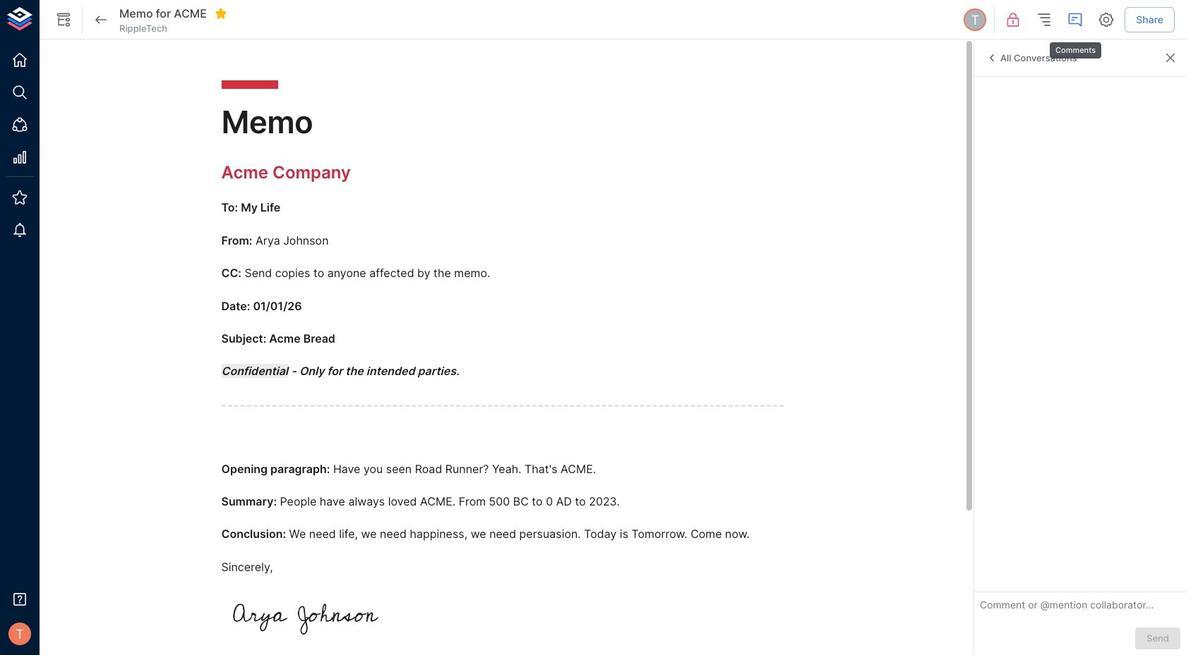 Task type: locate. For each thing, give the bounding box(es) containing it.
Comment or @mention collaborator... text field
[[980, 599, 1180, 617]]

this document is locked image
[[1005, 11, 1022, 28]]

table of contents image
[[1036, 11, 1053, 28]]

comments image
[[1067, 11, 1084, 28]]

tooltip
[[1048, 32, 1103, 60]]



Task type: describe. For each thing, give the bounding box(es) containing it.
show wiki image
[[55, 11, 72, 28]]

go back image
[[92, 11, 109, 28]]

remove favorite image
[[214, 7, 227, 20]]

settings image
[[1098, 11, 1115, 28]]



Task type: vqa. For each thing, say whether or not it's contained in the screenshot.
'tooltip'
yes



